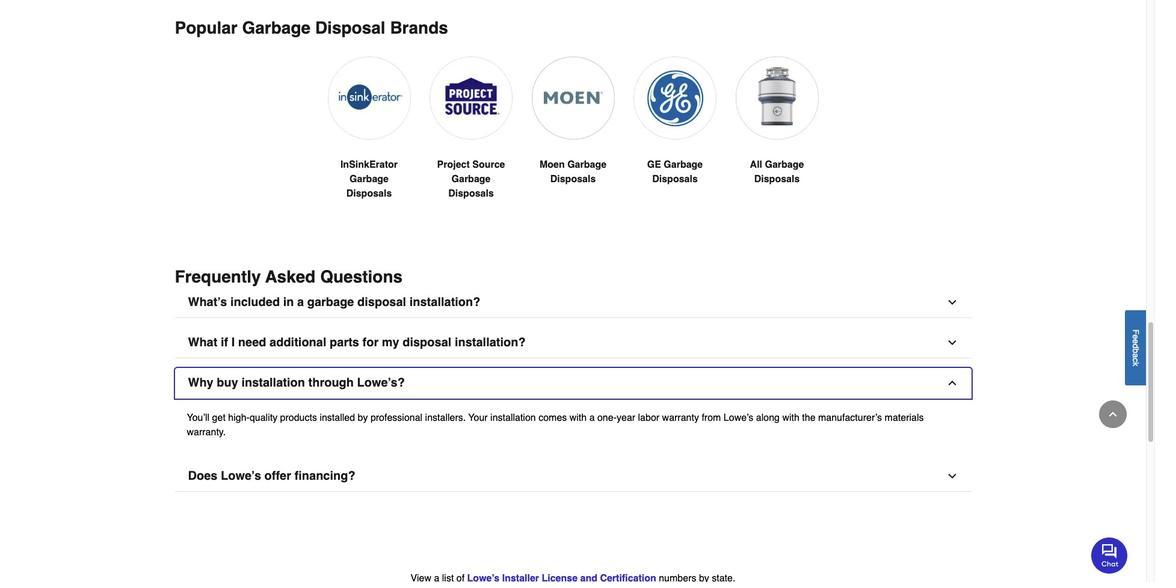 Task type: locate. For each thing, give the bounding box(es) containing it.
a up k
[[1132, 353, 1141, 358]]

your
[[469, 413, 488, 424]]

frequently asked questions
[[175, 268, 403, 287]]

what if i need additional parts for my disposal installation? button
[[175, 328, 972, 359]]

installers.
[[425, 413, 466, 424]]

chevron down image
[[946, 337, 958, 349], [946, 471, 958, 483]]

0 vertical spatial lowe's
[[724, 413, 754, 424]]

lowe's right "from"
[[724, 413, 754, 424]]

what's
[[188, 296, 227, 310]]

with
[[570, 413, 587, 424], [783, 413, 800, 424]]

buy
[[217, 376, 238, 390]]

f e e d b a c k
[[1132, 329, 1141, 366]]

all
[[750, 160, 763, 171]]

a right in
[[297, 296, 304, 310]]

disposals
[[551, 174, 596, 185], [653, 174, 698, 185], [755, 174, 800, 185], [347, 189, 392, 199], [449, 189, 494, 199]]

asked
[[265, 268, 316, 287]]

lowe's?
[[357, 376, 405, 390]]

f
[[1132, 329, 1141, 335]]

get
[[212, 413, 226, 424]]

with left the
[[783, 413, 800, 424]]

0 horizontal spatial with
[[570, 413, 587, 424]]

disposals inside project source garbage disposals
[[449, 189, 494, 199]]

garbage inside project source garbage disposals
[[452, 174, 491, 185]]

1 horizontal spatial with
[[783, 413, 800, 424]]

disposals inside 'insinkerator garbage disposals'
[[347, 189, 392, 199]]

installation up quality
[[242, 376, 305, 390]]

chevron down image
[[946, 297, 958, 309]]

chevron up image
[[1107, 409, 1119, 421]]

popular garbage disposal brands
[[175, 18, 448, 37]]

1 chevron down image from the top
[[946, 337, 958, 349]]

disposals for ge
[[653, 174, 698, 185]]

0 horizontal spatial installation
[[242, 376, 305, 390]]

e
[[1132, 335, 1141, 339], [1132, 339, 1141, 344]]

disposals down moen
[[551, 174, 596, 185]]

garbage
[[242, 18, 311, 37], [568, 160, 607, 171], [664, 160, 703, 171], [765, 160, 804, 171], [350, 174, 389, 185], [452, 174, 491, 185]]

project source garbage disposals link
[[430, 57, 513, 230]]

garbage inside 'insinkerator garbage disposals'
[[350, 174, 389, 185]]

with right comes
[[570, 413, 587, 424]]

e up d
[[1132, 335, 1141, 339]]

chevron down image inside the what if i need additional parts for my disposal installation? button
[[946, 337, 958, 349]]

what's included in a garbage disposal installation?
[[188, 296, 481, 310]]

lowe's
[[724, 413, 754, 424], [221, 470, 261, 484]]

garbage for moen
[[568, 160, 607, 171]]

products
[[280, 413, 317, 424]]

the
[[802, 413, 816, 424]]

garbage for ge
[[664, 160, 703, 171]]

disposals inside the ge garbage disposals
[[653, 174, 698, 185]]

why buy installation through lowe's? button
[[175, 369, 972, 399]]

1 horizontal spatial installation
[[491, 413, 536, 424]]

0 vertical spatial chevron down image
[[946, 337, 958, 349]]

along
[[756, 413, 780, 424]]

materials
[[885, 413, 924, 424]]

insinkerator
[[341, 160, 398, 171]]

garbage inside all garbage disposals
[[765, 160, 804, 171]]

you'll get high-quality products installed by professional installers. your installation comes with a one-year labor warranty from lowe's along with the manufacturer's materials warranty.
[[187, 413, 924, 438]]

lowe's inside you'll get high-quality products installed by professional installers. your installation comes with a one-year labor warranty from lowe's along with the manufacturer's materials warranty.
[[724, 413, 754, 424]]

chevron down image for does lowe's offer financing?
[[946, 471, 958, 483]]

insinkerator garbage disposals link
[[328, 57, 411, 230]]

disposals down all
[[755, 174, 800, 185]]

installed
[[320, 413, 355, 424]]

c
[[1132, 358, 1141, 362]]

disposals down ge
[[653, 174, 698, 185]]

all garbage disposals
[[750, 160, 804, 185]]

disposals inside all garbage disposals
[[755, 174, 800, 185]]

g e logo. image
[[634, 57, 717, 139]]

installation? inside what's included in a garbage disposal installation? button
[[410, 296, 481, 310]]

why
[[188, 376, 213, 390]]

0 vertical spatial installation?
[[410, 296, 481, 310]]

garbage inside moen garbage disposals
[[568, 160, 607, 171]]

installation inside 'button'
[[242, 376, 305, 390]]

insinkerator garbage disposals
[[341, 160, 398, 199]]

0 horizontal spatial a
[[297, 296, 304, 310]]

project
[[437, 160, 470, 171]]

lowe's left offer
[[221, 470, 261, 484]]

e up b
[[1132, 339, 1141, 344]]

disposal down the questions on the left of page
[[358, 296, 406, 310]]

2 chevron down image from the top
[[946, 471, 958, 483]]

disposal
[[358, 296, 406, 310], [403, 336, 452, 350]]

disposals inside moen garbage disposals
[[551, 174, 596, 185]]

1 e from the top
[[1132, 335, 1141, 339]]

moen garbage disposals
[[540, 160, 607, 185]]

installation inside you'll get high-quality products installed by professional installers. your installation comes with a one-year labor warranty from lowe's along with the manufacturer's materials warranty.
[[491, 413, 536, 424]]

1 vertical spatial a
[[1132, 353, 1141, 358]]

disposals for moen
[[551, 174, 596, 185]]

disposal right "my"
[[403, 336, 452, 350]]

chevron down image inside does lowe's offer financing? button
[[946, 471, 958, 483]]

disposals down project
[[449, 189, 494, 199]]

2 horizontal spatial a
[[1132, 353, 1141, 358]]

1 horizontal spatial lowe's
[[724, 413, 754, 424]]

1 vertical spatial disposal
[[403, 336, 452, 350]]

1 vertical spatial installation?
[[455, 336, 526, 350]]

ge garbage disposals
[[647, 160, 703, 185]]

1 vertical spatial chevron down image
[[946, 471, 958, 483]]

garbage for insinkerator
[[350, 174, 389, 185]]

warranty.
[[187, 428, 226, 438]]

2 with from the left
[[783, 413, 800, 424]]

you'll
[[187, 413, 210, 424]]

1 vertical spatial lowe's
[[221, 470, 261, 484]]

1 horizontal spatial a
[[590, 413, 595, 424]]

i
[[232, 336, 235, 350]]

a
[[297, 296, 304, 310], [1132, 353, 1141, 358], [590, 413, 595, 424]]

disposals down insinkerator
[[347, 189, 392, 199]]

0 vertical spatial a
[[297, 296, 304, 310]]

0 vertical spatial installation
[[242, 376, 305, 390]]

installation right your
[[491, 413, 536, 424]]

0 horizontal spatial lowe's
[[221, 470, 261, 484]]

2 vertical spatial a
[[590, 413, 595, 424]]

garbage inside the ge garbage disposals
[[664, 160, 703, 171]]

professional
[[371, 413, 423, 424]]

a left one-
[[590, 413, 595, 424]]

1 vertical spatial installation
[[491, 413, 536, 424]]

installation
[[242, 376, 305, 390], [491, 413, 536, 424]]

chevron up image
[[946, 378, 958, 390]]

installation?
[[410, 296, 481, 310], [455, 336, 526, 350]]



Task type: describe. For each thing, give the bounding box(es) containing it.
insinkerator logo. image
[[328, 57, 411, 139]]

what
[[188, 336, 218, 350]]

popular
[[175, 18, 238, 37]]

moen garbage disposals link
[[532, 57, 615, 216]]

1 with from the left
[[570, 413, 587, 424]]

lowe's inside button
[[221, 470, 261, 484]]

does lowe's offer financing? button
[[175, 462, 972, 493]]

moen logo. image
[[532, 57, 615, 139]]

garbage for all
[[765, 160, 804, 171]]

through
[[308, 376, 354, 390]]

included
[[230, 296, 280, 310]]

source
[[473, 160, 505, 171]]

does lowe's offer financing?
[[188, 470, 356, 484]]

labor
[[638, 413, 660, 424]]

quality
[[250, 413, 278, 424]]

what's included in a garbage disposal installation? button
[[175, 288, 972, 319]]

disposal
[[315, 18, 386, 37]]

d
[[1132, 344, 1141, 349]]

manufacturer's
[[819, 413, 882, 424]]

one-
[[598, 413, 617, 424]]

warranty
[[662, 413, 699, 424]]

f e e d b a c k button
[[1126, 310, 1147, 386]]

installation? inside the what if i need additional parts for my disposal installation? button
[[455, 336, 526, 350]]

frequently
[[175, 268, 261, 287]]

comes
[[539, 413, 567, 424]]

if
[[221, 336, 228, 350]]

moen
[[540, 160, 565, 171]]

chevron down image for what if i need additional parts for my disposal installation?
[[946, 337, 958, 349]]

financing?
[[295, 470, 356, 484]]

scroll to top element
[[1100, 401, 1127, 429]]

what if i need additional parts for my disposal installation?
[[188, 336, 526, 350]]

garbage
[[307, 296, 354, 310]]

disposals for all
[[755, 174, 800, 185]]

project source logo. image
[[430, 57, 513, 139]]

0 vertical spatial disposal
[[358, 296, 406, 310]]

garbage for popular
[[242, 18, 311, 37]]

a inside f e e d b a c k button
[[1132, 353, 1141, 358]]

parts
[[330, 336, 359, 350]]

offer
[[265, 470, 291, 484]]

all garbage disposals. image
[[736, 57, 819, 139]]

questions
[[320, 268, 403, 287]]

a inside what's included in a garbage disposal installation? button
[[297, 296, 304, 310]]

does
[[188, 470, 218, 484]]

my
[[382, 336, 399, 350]]

ge garbage disposals link
[[634, 57, 717, 216]]

need
[[238, 336, 266, 350]]

a inside you'll get high-quality products installed by professional installers. your installation comes with a one-year labor warranty from lowe's along with the manufacturer's materials warranty.
[[590, 413, 595, 424]]

2 e from the top
[[1132, 339, 1141, 344]]

high-
[[228, 413, 250, 424]]

brands
[[390, 18, 448, 37]]

disposals for insinkerator
[[347, 189, 392, 199]]

b
[[1132, 349, 1141, 353]]

all garbage disposals link
[[736, 57, 819, 216]]

by
[[358, 413, 368, 424]]

project source garbage disposals
[[437, 160, 505, 199]]

year
[[617, 413, 636, 424]]

additional
[[270, 336, 327, 350]]

chat invite button image
[[1092, 537, 1129, 574]]

in
[[283, 296, 294, 310]]

for
[[363, 336, 379, 350]]

ge
[[647, 160, 661, 171]]

why buy installation through lowe's?
[[188, 376, 407, 390]]

from
[[702, 413, 721, 424]]

k
[[1132, 362, 1141, 366]]



Task type: vqa. For each thing, say whether or not it's contained in the screenshot.
helps
no



